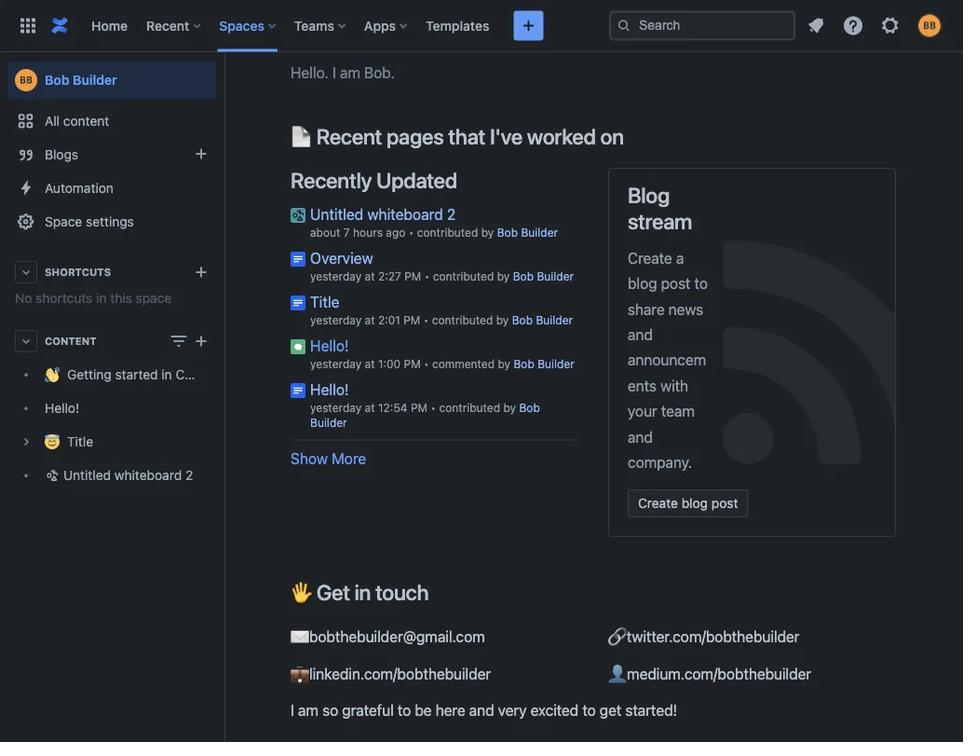 Task type: vqa. For each thing, say whether or not it's contained in the screenshot.
25 minutes ago
no



Task type: locate. For each thing, give the bounding box(es) containing it.
0 vertical spatial in
[[96, 290, 107, 306]]

4 at from the top
[[365, 402, 375, 415]]

untitled inside space element
[[63, 468, 111, 483]]

pm inside hello! yesterday at 1:00 pm • commented by bob builder
[[404, 358, 421, 371]]

yesterday inside title yesterday at 2:01 pm • contributed by bob builder
[[310, 314, 362, 327]]

at for title
[[365, 314, 375, 327]]

1 vertical spatial 2
[[185, 468, 193, 483]]

pm right 2:27
[[405, 270, 422, 283]]

2 vertical spatial bob builder
[[310, 402, 541, 430]]

copy image
[[623, 125, 645, 147]]

2 horizontal spatial to
[[695, 275, 708, 293]]

by inside title yesterday at 2:01 pm • contributed by bob builder
[[497, 314, 509, 327]]

0 horizontal spatial untitled whiteboard 2 link
[[7, 459, 216, 492]]

create left the a
[[628, 249, 673, 267]]

2
[[447, 206, 456, 223], [185, 468, 193, 483]]

1 horizontal spatial whiteboard
[[368, 206, 443, 223]]

create content image
[[518, 14, 540, 37]]

at
[[365, 270, 375, 283], [365, 314, 375, 327], [365, 358, 375, 371], [365, 402, 375, 415]]

recent right home
[[146, 18, 190, 33]]

that
[[449, 124, 486, 149]]

1 vertical spatial create
[[639, 496, 679, 511]]

yesterday
[[310, 270, 362, 283], [310, 314, 362, 327], [310, 358, 362, 371], [310, 402, 362, 415]]

bob.
[[365, 64, 395, 82]]

yesterday inside the overview yesterday at 2:27 pm • contributed by bob builder
[[310, 270, 362, 283]]

1 horizontal spatial title
[[310, 293, 340, 311]]

1 horizontal spatial recent
[[317, 124, 382, 149]]

2 for untitled whiteboard 2
[[185, 468, 193, 483]]

to left the be
[[398, 702, 411, 719]]

bob inside title yesterday at 2:01 pm • contributed by bob builder
[[512, 314, 533, 327]]

blogs link
[[7, 138, 216, 172]]

banner containing home
[[0, 0, 964, 52]]

by inside untitled whiteboard 2 about 7 hours ago • contributed by bob builder
[[482, 227, 494, 240]]

0 vertical spatial create
[[628, 249, 673, 267]]

1 horizontal spatial in
[[162, 367, 172, 382]]

create inside create blog post button
[[639, 496, 679, 511]]

whiteboard inside space element
[[115, 468, 182, 483]]

bob inside bob builder
[[520, 402, 541, 415]]

contributed up hello! yesterday at 1:00 pm • commented by bob builder
[[432, 314, 493, 327]]

2 vertical spatial and
[[470, 702, 495, 719]]

get
[[317, 580, 350, 605]]

builder
[[311, 10, 388, 41], [73, 72, 117, 88], [522, 227, 559, 240], [537, 270, 574, 283], [536, 314, 573, 327], [538, 358, 575, 371], [310, 417, 347, 430]]

collapse sidebar image
[[203, 62, 244, 99]]

bob builder up all content
[[45, 72, 117, 88]]

getting started in confluence link
[[7, 358, 244, 392]]

and
[[628, 326, 653, 344], [628, 428, 653, 446], [470, 702, 495, 719]]

0 vertical spatial am
[[340, 64, 361, 82]]

untitled
[[310, 206, 364, 223], [63, 468, 111, 483]]

1 vertical spatial title
[[67, 434, 93, 449]]

am left bob.
[[340, 64, 361, 82]]

create inside create a blog post to share news and announcem ents with your team and company.
[[628, 249, 673, 267]]

contributed inside title yesterday at 2:01 pm • contributed by bob builder
[[432, 314, 493, 327]]

title link
[[310, 293, 340, 311], [7, 425, 216, 459]]

content
[[63, 113, 109, 129]]

in for get
[[355, 580, 371, 605]]

by inside the overview yesterday at 2:27 pm • contributed by bob builder
[[498, 270, 510, 283]]

0 vertical spatial hello!
[[310, 337, 349, 355]]

0 vertical spatial 2
[[447, 206, 456, 223]]

1 horizontal spatial blog
[[682, 496, 709, 511]]

2 vertical spatial hello!
[[45, 400, 79, 416]]

recently updated
[[291, 168, 458, 194]]

show
[[291, 450, 328, 468]]

by up the overview yesterday at 2:27 pm • contributed by bob builder
[[482, 227, 494, 240]]

0 horizontal spatial to
[[398, 702, 411, 719]]

0 vertical spatial recent
[[146, 18, 190, 33]]

yesterday down overview
[[310, 270, 362, 283]]

create down "company."
[[639, 496, 679, 511]]

bob builder link for overview
[[513, 270, 574, 283]]

pm for hello!
[[404, 358, 421, 371]]

builder inside the overview yesterday at 2:27 pm • contributed by bob builder
[[537, 270, 574, 283]]

all content
[[45, 113, 109, 129]]

bob builder link for hello!
[[514, 358, 575, 371]]

overview yesterday at 2:27 pm • contributed by bob builder
[[310, 249, 574, 283]]

pm inside the overview yesterday at 2:27 pm • contributed by bob builder
[[405, 270, 422, 283]]

to for grateful
[[398, 702, 411, 719]]

1 vertical spatial untitled whiteboard 2 link
[[7, 459, 216, 492]]

1 horizontal spatial 2
[[447, 206, 456, 223]]

in right started
[[162, 367, 172, 382]]

by
[[482, 227, 494, 240], [498, 270, 510, 283], [497, 314, 509, 327], [498, 358, 511, 371], [504, 402, 517, 415]]

2 vertical spatial in
[[355, 580, 371, 605]]

copy image
[[427, 581, 450, 604]]

2 yesterday from the top
[[310, 314, 362, 327]]

1 vertical spatial untitled
[[63, 468, 111, 483]]

untitled whiteboard 2 link
[[310, 206, 456, 223], [7, 459, 216, 492]]

banner
[[0, 0, 964, 52]]

• right 2:01 at the left top of the page
[[424, 314, 429, 327]]

ents
[[628, 377, 657, 395]]

hello! link inside tree
[[7, 392, 216, 425]]

to left get
[[583, 702, 596, 719]]

0 vertical spatial whiteboard
[[368, 206, 443, 223]]

no
[[15, 290, 32, 306]]

0 vertical spatial post
[[662, 275, 691, 293]]

👤
[[609, 665, 624, 683]]

0 horizontal spatial whiteboard
[[115, 468, 182, 483]]

to inside create a blog post to share news and announcem ents with your team and company.
[[695, 275, 708, 293]]

and left the very
[[470, 702, 495, 719]]

hello! down overview link
[[310, 337, 349, 355]]

pm inside title yesterday at 2:01 pm • contributed by bob builder
[[404, 314, 421, 327]]

i right hello.
[[333, 64, 336, 82]]

0 horizontal spatial title link
[[7, 425, 216, 459]]

2 inside untitled whiteboard 2 about 7 hours ago • contributed by bob builder
[[447, 206, 456, 223]]

am left so in the left bottom of the page
[[298, 702, 319, 719]]

yesterday left 1:00
[[310, 358, 362, 371]]

0 horizontal spatial blog
[[628, 275, 658, 293]]

title link up untitled whiteboard 2 on the left
[[7, 425, 216, 459]]

0 horizontal spatial 2
[[185, 468, 193, 483]]

👤 medium.com/bobthebuilder
[[609, 665, 812, 683]]

0 vertical spatial title link
[[310, 293, 340, 311]]

by up title yesterday at 2:01 pm • contributed by bob builder at the top of page
[[498, 270, 510, 283]]

on
[[601, 124, 624, 149]]

1 vertical spatial in
[[162, 367, 172, 382]]

yesterday up show more link
[[310, 402, 362, 415]]

at inside the overview yesterday at 2:27 pm • contributed by bob builder
[[365, 270, 375, 283]]

to up news
[[695, 275, 708, 293]]

add shortcut image
[[190, 261, 213, 283]]

team
[[662, 403, 695, 420]]

this
[[110, 290, 132, 306]]

untitled whiteboard 2 about 7 hours ago • contributed by bob builder
[[310, 206, 559, 240]]

recent
[[146, 18, 190, 33], [317, 124, 382, 149]]

at left 2:01 at the left top of the page
[[365, 314, 375, 327]]

a
[[677, 249, 685, 267]]

1 vertical spatial am
[[298, 702, 319, 719]]

0 vertical spatial i
[[333, 64, 336, 82]]

hello! link down overview link
[[310, 337, 349, 355]]

by right commented
[[498, 358, 511, 371]]

spaces
[[219, 18, 265, 33]]

hello! link
[[310, 337, 349, 355], [310, 381, 349, 399], [7, 392, 216, 425]]

• right ago at the top of the page
[[409, 227, 414, 240]]

updated
[[377, 168, 458, 194]]

• inside the overview yesterday at 2:27 pm • contributed by bob builder
[[425, 270, 430, 283]]

and for to
[[470, 702, 495, 719]]

global element
[[11, 0, 610, 52]]

am
[[340, 64, 361, 82], [298, 702, 319, 719]]

bob builder up hello.
[[261, 10, 388, 41]]

hello! link up show more link
[[310, 381, 349, 399]]

hello! up show more link
[[310, 381, 349, 399]]

pm right 2:01 at the left top of the page
[[404, 314, 421, 327]]

contributed up title yesterday at 2:01 pm • contributed by bob builder at the top of page
[[433, 270, 494, 283]]

and down your
[[628, 428, 653, 446]]

tree
[[7, 358, 244, 492]]

teams button
[[289, 11, 353, 41]]

0 vertical spatial title
[[310, 293, 340, 311]]

whiteboard
[[368, 206, 443, 223], [115, 468, 182, 483]]

1 horizontal spatial am
[[340, 64, 361, 82]]

stream
[[628, 209, 693, 234]]

0 horizontal spatial untitled
[[63, 468, 111, 483]]

0 horizontal spatial in
[[96, 290, 107, 306]]

title up untitled whiteboard 2 on the left
[[67, 434, 93, 449]]

contributed inside untitled whiteboard 2 about 7 hours ago • contributed by bob builder
[[417, 227, 479, 240]]

tree inside space element
[[7, 358, 244, 492]]

• for title
[[424, 314, 429, 327]]

hello! link down getting
[[7, 392, 216, 425]]

7
[[344, 227, 350, 240]]

1 vertical spatial bob builder
[[45, 72, 117, 88]]

3 yesterday from the top
[[310, 358, 362, 371]]

1 vertical spatial and
[[628, 428, 653, 446]]

get
[[600, 702, 622, 719]]

yesterday inside hello! yesterday at 1:00 pm • commented by bob builder
[[310, 358, 362, 371]]

i down 💼 at the bottom left of the page
[[291, 702, 295, 719]]

apps
[[364, 18, 396, 33]]

in for shortcuts
[[96, 290, 107, 306]]

recent up recently
[[317, 124, 382, 149]]

blog inside button
[[682, 496, 709, 511]]

untitled inside untitled whiteboard 2 about 7 hours ago • contributed by bob builder
[[310, 206, 364, 223]]

1 horizontal spatial untitled
[[310, 206, 364, 223]]

2 inside space element
[[185, 468, 193, 483]]

title down overview
[[310, 293, 340, 311]]

2 for untitled whiteboard 2 about 7 hours ago • contributed by bob builder
[[447, 206, 456, 223]]

contributed up the overview yesterday at 2:27 pm • contributed by bob builder
[[417, 227, 479, 240]]

bob
[[261, 10, 305, 41], [45, 72, 69, 88], [498, 227, 518, 240], [513, 270, 534, 283], [512, 314, 533, 327], [514, 358, 535, 371], [520, 402, 541, 415]]

space
[[136, 290, 172, 306]]

✉️ bobthebuilder@gmail.com
[[291, 628, 485, 646]]

automation link
[[7, 172, 216, 205]]

at left 2:27
[[365, 270, 375, 283]]

pm right 1:00
[[404, 358, 421, 371]]

pm right 12:54
[[411, 402, 428, 415]]

• inside title yesterday at 2:01 pm • contributed by bob builder
[[424, 314, 429, 327]]

Search field
[[610, 11, 796, 41]]

home
[[91, 18, 128, 33]]

1 vertical spatial blog
[[682, 496, 709, 511]]

whiteboard inside untitled whiteboard 2 about 7 hours ago • contributed by bob builder
[[368, 206, 443, 223]]

0 horizontal spatial i
[[291, 702, 295, 719]]

1 horizontal spatial untitled whiteboard 2 link
[[310, 206, 456, 223]]

yesterday for title
[[310, 314, 362, 327]]

title for title yesterday at 2:01 pm • contributed by bob builder
[[310, 293, 340, 311]]

1 vertical spatial post
[[712, 496, 739, 511]]

at left 1:00
[[365, 358, 375, 371]]

bob builder link
[[7, 62, 216, 99], [498, 227, 559, 240], [513, 270, 574, 283], [512, 314, 573, 327], [514, 358, 575, 371], [310, 402, 541, 430]]

blog inside create a blog post to share news and announcem ents with your team and company.
[[628, 275, 658, 293]]

at inside hello! yesterday at 1:00 pm • commented by bob builder
[[365, 358, 375, 371]]

0 vertical spatial untitled whiteboard 2 link
[[310, 206, 456, 223]]

🖐 get in touch
[[291, 580, 429, 605]]

yesterday left 2:01 at the left top of the page
[[310, 314, 362, 327]]

untitled for untitled whiteboard 2
[[63, 468, 111, 483]]

• left commented
[[424, 358, 429, 371]]

0 vertical spatial and
[[628, 326, 653, 344]]

hello! down getting
[[45, 400, 79, 416]]

1 horizontal spatial post
[[712, 496, 739, 511]]

3 at from the top
[[365, 358, 375, 371]]

• inside hello! yesterday at 1:00 pm • commented by bob builder
[[424, 358, 429, 371]]

confluence image
[[48, 14, 71, 37], [48, 14, 71, 37]]

title link down overview
[[310, 293, 340, 311]]

automation
[[45, 180, 114, 196]]

at inside title yesterday at 2:01 pm • contributed by bob builder
[[365, 314, 375, 327]]

started!
[[626, 702, 678, 719]]

create for create blog post
[[639, 496, 679, 511]]

0 vertical spatial untitled
[[310, 206, 364, 223]]

contributed inside the overview yesterday at 2:27 pm • contributed by bob builder
[[433, 270, 494, 283]]

• up title yesterday at 2:01 pm • contributed by bob builder at the top of page
[[425, 270, 430, 283]]

started
[[115, 367, 158, 382]]

0 horizontal spatial post
[[662, 275, 691, 293]]

1 vertical spatial title link
[[7, 425, 216, 459]]

1 vertical spatial whiteboard
[[115, 468, 182, 483]]

title inside space element
[[67, 434, 93, 449]]

at left 12:54
[[365, 402, 375, 415]]

1 yesterday from the top
[[310, 270, 362, 283]]

content button
[[7, 324, 216, 358]]

bob builder down 1:00
[[310, 402, 541, 430]]

by up hello! yesterday at 1:00 pm • commented by bob builder
[[497, 314, 509, 327]]

in right get
[[355, 580, 371, 605]]

blog down "company."
[[682, 496, 709, 511]]

recent inside popup button
[[146, 18, 190, 33]]

blog stream
[[628, 183, 693, 234]]

and down share
[[628, 326, 653, 344]]

1 vertical spatial i
[[291, 702, 295, 719]]

tree containing getting started in confluence
[[7, 358, 244, 492]]

settings icon image
[[880, 14, 902, 37]]

0 vertical spatial blog
[[628, 275, 658, 293]]

🔗 twitter.com/bobthebuilder
[[609, 628, 800, 646]]

📄
[[291, 124, 312, 149]]

bob inside untitled whiteboard 2 about 7 hours ago • contributed by bob builder
[[498, 227, 518, 240]]

change view image
[[168, 330, 190, 352]]

• right 12:54
[[431, 402, 436, 415]]

1 at from the top
[[365, 270, 375, 283]]

title inside title yesterday at 2:01 pm • contributed by bob builder
[[310, 293, 340, 311]]

blog up share
[[628, 275, 658, 293]]

2 at from the top
[[365, 314, 375, 327]]

at for overview
[[365, 270, 375, 283]]

create
[[628, 249, 673, 267], [639, 496, 679, 511]]

0 horizontal spatial title
[[67, 434, 93, 449]]

in left the this at the top left
[[96, 290, 107, 306]]

post inside create a blog post to share news and announcem ents with your team and company.
[[662, 275, 691, 293]]

0 horizontal spatial recent
[[146, 18, 190, 33]]

whiteboard for untitled whiteboard 2 about 7 hours ago • contributed by bob builder
[[368, 206, 443, 223]]

2 horizontal spatial in
[[355, 580, 371, 605]]

blogs
[[45, 147, 78, 162]]

💼
[[291, 665, 306, 683]]

in
[[96, 290, 107, 306], [162, 367, 172, 382], [355, 580, 371, 605]]

by inside hello! yesterday at 1:00 pm • commented by bob builder
[[498, 358, 511, 371]]

in for started
[[162, 367, 172, 382]]

by for overview
[[498, 270, 510, 283]]



Task type: describe. For each thing, give the bounding box(es) containing it.
post inside button
[[712, 496, 739, 511]]

more
[[332, 450, 367, 468]]

touch
[[376, 580, 429, 605]]

contributed down commented
[[440, 402, 501, 415]]

spaces button
[[214, 11, 283, 41]]

company.
[[628, 454, 693, 472]]

💼 linkedin.com/bobthebuilder
[[291, 665, 491, 683]]

getting started in confluence
[[67, 367, 244, 382]]

commented
[[433, 358, 495, 371]]

create content image
[[190, 330, 213, 352]]

create blog post button
[[628, 490, 749, 518]]

space settings link
[[7, 205, 216, 239]]

2:01
[[378, 314, 401, 327]]

space
[[45, 214, 82, 229]]

medium.com/bobthebuilder
[[627, 665, 812, 683]]

untitled whiteboard 2
[[63, 468, 193, 483]]

space settings
[[45, 214, 134, 229]]

getting
[[67, 367, 112, 382]]

🔗
[[609, 628, 624, 646]]

1:00
[[378, 358, 401, 371]]

to for post
[[695, 275, 708, 293]]

1 horizontal spatial title link
[[310, 293, 340, 311]]

hello. i am bob.
[[291, 64, 395, 82]]

bob builder link for untitled
[[498, 227, 559, 240]]

yesterday for overview
[[310, 270, 362, 283]]

twitter.com/bobthebuilder
[[627, 628, 800, 646]]

settings
[[86, 214, 134, 229]]

news
[[669, 300, 704, 318]]

4 yesterday from the top
[[310, 402, 362, 415]]

yesterday for hello!
[[310, 358, 362, 371]]

no shortcuts in this space
[[15, 290, 172, 306]]

very
[[498, 702, 527, 719]]

share
[[628, 300, 665, 318]]

hello! inside space element
[[45, 400, 79, 416]]

• for hello!
[[424, 358, 429, 371]]

blog
[[628, 183, 670, 208]]

notification icon image
[[805, 14, 828, 37]]

linkedin.com/bobthebuilder
[[310, 665, 491, 683]]

shortcuts
[[36, 290, 93, 306]]

grateful
[[342, 702, 394, 719]]

with
[[661, 377, 689, 395]]

and for with
[[628, 326, 653, 344]]

0 vertical spatial bob builder
[[261, 10, 388, 41]]

i've
[[490, 124, 523, 149]]

create a blog image
[[190, 143, 213, 165]]

be
[[415, 702, 432, 719]]

here
[[436, 702, 466, 719]]

ago
[[386, 227, 406, 240]]

shortcuts button
[[7, 255, 216, 289]]

by for title
[[497, 314, 509, 327]]

at for hello!
[[365, 358, 375, 371]]

🖐
[[291, 580, 312, 605]]

about
[[310, 227, 341, 240]]

content
[[45, 335, 97, 347]]

excited
[[531, 702, 579, 719]]

overview
[[310, 249, 374, 267]]

announcem
[[628, 352, 707, 369]]

worked
[[528, 124, 596, 149]]

home link
[[86, 11, 133, 41]]

builder inside untitled whiteboard 2 about 7 hours ago • contributed by bob builder
[[522, 227, 559, 240]]

apps button
[[359, 11, 415, 41]]

help icon image
[[843, 14, 865, 37]]

yesterday at 12:54 pm • contributed by
[[310, 402, 520, 415]]

search image
[[617, 18, 632, 33]]

templates
[[426, 18, 490, 33]]

bob inside space element
[[45, 72, 69, 88]]

hello! yesterday at 1:00 pm • commented by bob builder
[[310, 337, 575, 371]]

hello! link for yesterday at 1:00 pm
[[310, 337, 349, 355]]

create a blog post to share news and announcem ents with your team and company.
[[628, 249, 708, 472]]

pm for overview
[[405, 270, 422, 283]]

12:54
[[378, 402, 408, 415]]

whiteboard for untitled whiteboard 2
[[115, 468, 182, 483]]

by for hello!
[[498, 358, 511, 371]]

i am so grateful to be here and very excited to get started!
[[291, 702, 678, 719]]

templates link
[[421, 11, 495, 41]]

1 vertical spatial recent
[[317, 124, 382, 149]]

builder inside hello! yesterday at 1:00 pm • commented by bob builder
[[538, 358, 575, 371]]

hours
[[353, 227, 383, 240]]

0 horizontal spatial am
[[298, 702, 319, 719]]

bobthebuilder@gmail.com
[[310, 628, 485, 646]]

overview link
[[310, 249, 374, 267]]

hello! link for yesterday at 12:54 pm
[[310, 381, 349, 399]]

show more link
[[291, 450, 367, 468]]

by down hello! yesterday at 1:00 pm • commented by bob builder
[[504, 402, 517, 415]]

untitled for untitled whiteboard 2 about 7 hours ago • contributed by bob builder
[[310, 206, 364, 223]]

appswitcher icon image
[[17, 14, 39, 37]]

builder inside title yesterday at 2:01 pm • contributed by bob builder
[[536, 314, 573, 327]]

title for title
[[67, 434, 93, 449]]

1 horizontal spatial to
[[583, 702, 596, 719]]

confluence
[[176, 367, 244, 382]]

your
[[628, 403, 658, 420]]

hello! inside hello! yesterday at 1:00 pm • commented by bob builder
[[310, 337, 349, 355]]

1 horizontal spatial i
[[333, 64, 336, 82]]

bob builder inside space element
[[45, 72, 117, 88]]

2:27
[[378, 270, 402, 283]]

bob builder link for title
[[512, 314, 573, 327]]

pages
[[387, 124, 444, 149]]

create blog post
[[639, 496, 739, 511]]

bob inside hello! yesterday at 1:00 pm • commented by bob builder
[[514, 358, 535, 371]]

builder inside bob builder
[[310, 417, 347, 430]]

pm for title
[[404, 314, 421, 327]]

builder inside space element
[[73, 72, 117, 88]]

recent button
[[141, 11, 208, 41]]

hello.
[[291, 64, 329, 82]]

1 vertical spatial hello!
[[310, 381, 349, 399]]

📄 recent pages that i've worked on
[[291, 124, 624, 149]]

create for create a blog post to share news and announcem ents with your team and company.
[[628, 249, 673, 267]]

all
[[45, 113, 60, 129]]

show more
[[291, 450, 367, 468]]

title yesterday at 2:01 pm • contributed by bob builder
[[310, 293, 573, 327]]

• inside untitled whiteboard 2 about 7 hours ago • contributed by bob builder
[[409, 227, 414, 240]]

bob inside the overview yesterday at 2:27 pm • contributed by bob builder
[[513, 270, 534, 283]]

so
[[323, 702, 339, 719]]

✉️
[[291, 628, 306, 646]]

all content link
[[7, 104, 216, 138]]

space element
[[0, 52, 244, 742]]

• for overview
[[425, 270, 430, 283]]



